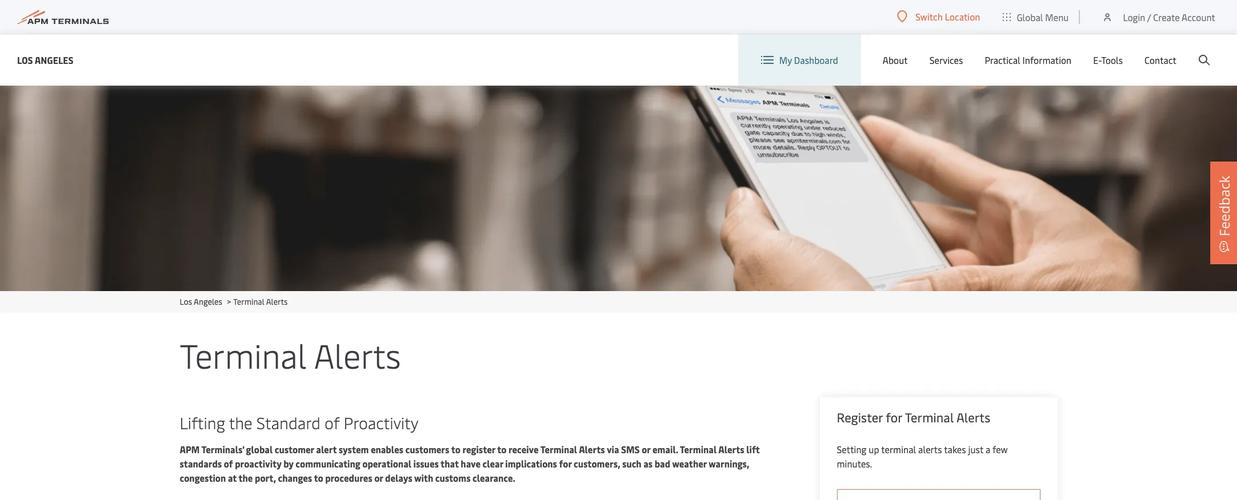 Task type: describe. For each thing, give the bounding box(es) containing it.
dashboard
[[795, 54, 839, 66]]

sms
[[622, 444, 640, 456]]

1 horizontal spatial los angeles link
[[180, 297, 222, 308]]

implications
[[506, 458, 557, 471]]

los for los angeles
[[17, 53, 33, 66]]

los angeles > terminal alerts
[[180, 297, 288, 308]]

los for los angeles > terminal alerts
[[180, 297, 192, 308]]

account
[[1182, 11, 1216, 23]]

e-tools
[[1094, 54, 1124, 66]]

by
[[284, 458, 294, 471]]

terminal up "alerts"
[[905, 409, 954, 427]]

0 vertical spatial for
[[886, 409, 903, 427]]

bad
[[655, 458, 671, 471]]

warnings,
[[709, 458, 750, 471]]

operational
[[363, 458, 412, 471]]

lifting
[[180, 412, 225, 434]]

0 vertical spatial the
[[229, 412, 253, 434]]

customers,
[[574, 458, 621, 471]]

lift
[[747, 444, 760, 456]]

register for terminal alerts
[[837, 409, 991, 427]]

>
[[227, 297, 231, 308]]

customs
[[436, 472, 471, 485]]

switch
[[916, 10, 943, 23]]

angeles for los angeles > terminal alerts
[[194, 297, 222, 308]]

e-
[[1094, 54, 1102, 66]]

customer
[[275, 444, 314, 456]]

apm terminals launches global customer alerts solution image
[[0, 86, 1238, 292]]

alerts
[[919, 444, 943, 456]]

terminal right the >
[[233, 297, 265, 308]]

proactivity
[[344, 412, 419, 434]]

of inside "apm terminals' global customer alert system enables customers to register to receive terminal alerts via sms or email. terminal alerts lift standards of proactivity by communicating operational issues that have clear implications for customers, such as bad weather warnings, congestion at the port, changes to procedures or delays with customs clearance."
[[224, 458, 233, 471]]

setting
[[837, 444, 867, 456]]

my
[[780, 54, 792, 66]]

information
[[1023, 54, 1072, 66]]

with
[[415, 472, 434, 485]]

my dashboard
[[780, 54, 839, 66]]

few
[[993, 444, 1008, 456]]

system
[[339, 444, 369, 456]]

switch location button
[[898, 10, 981, 23]]

contact
[[1145, 54, 1177, 66]]

practical information
[[985, 54, 1072, 66]]

standards
[[180, 458, 222, 471]]

login / create account link
[[1103, 0, 1216, 34]]

register
[[837, 409, 883, 427]]

setting up terminal alerts takes just a few minutes.
[[837, 444, 1008, 471]]

enables
[[371, 444, 404, 456]]

terminal alerts
[[180, 333, 401, 378]]

congestion
[[180, 472, 226, 485]]

terminal
[[882, 444, 917, 456]]

global menu
[[1017, 11, 1069, 23]]

minutes.
[[837, 458, 873, 471]]

login
[[1124, 11, 1146, 23]]

proactivity
[[235, 458, 282, 471]]

such
[[623, 458, 642, 471]]

apm terminals' global customer alert system enables customers to register to receive terminal alerts via sms or email. terminal alerts lift standards of proactivity by communicating operational issues that have clear implications for customers, such as bad weather warnings, congestion at the port, changes to procedures or delays with customs clearance.
[[180, 444, 760, 485]]

port,
[[255, 472, 276, 485]]

menu
[[1046, 11, 1069, 23]]

clear
[[483, 458, 504, 471]]



Task type: vqa. For each thing, say whether or not it's contained in the screenshot.
the right TOGGLE
no



Task type: locate. For each thing, give the bounding box(es) containing it.
to
[[452, 444, 461, 456], [498, 444, 507, 456], [314, 472, 323, 485]]

terminal down los angeles > terminal alerts
[[180, 333, 307, 378]]

0 horizontal spatial los angeles link
[[17, 53, 73, 67]]

0 vertical spatial los
[[17, 53, 33, 66]]

0 vertical spatial angeles
[[35, 53, 73, 66]]

1 horizontal spatial los
[[180, 297, 192, 308]]

0 vertical spatial or
[[642, 444, 651, 456]]

los angeles link
[[17, 53, 73, 67], [180, 297, 222, 308]]

or down operational
[[375, 472, 383, 485]]

about button
[[883, 34, 908, 86]]

or
[[642, 444, 651, 456], [375, 472, 383, 485]]

0 horizontal spatial of
[[224, 458, 233, 471]]

register
[[463, 444, 496, 456]]

1 horizontal spatial to
[[452, 444, 461, 456]]

the inside "apm terminals' global customer alert system enables customers to register to receive terminal alerts via sms or email. terminal alerts lift standards of proactivity by communicating operational issues that have clear implications for customers, such as bad weather warnings, congestion at the port, changes to procedures or delays with customs clearance."
[[239, 472, 253, 485]]

1 vertical spatial or
[[375, 472, 383, 485]]

terminal
[[233, 297, 265, 308], [180, 333, 307, 378], [905, 409, 954, 427], [541, 444, 578, 456], [680, 444, 717, 456]]

/
[[1148, 11, 1152, 23]]

switch location
[[916, 10, 981, 23]]

delays
[[385, 472, 413, 485]]

angeles for los angeles
[[35, 53, 73, 66]]

clearance.
[[473, 472, 515, 485]]

terminal up weather
[[680, 444, 717, 456]]

create
[[1154, 11, 1181, 23]]

los inside los angeles link
[[17, 53, 33, 66]]

of up "at"
[[224, 458, 233, 471]]

0 horizontal spatial los
[[17, 53, 33, 66]]

at
[[228, 472, 237, 485]]

of up alert
[[325, 412, 340, 434]]

feedback
[[1216, 176, 1234, 237]]

los angeles
[[17, 53, 73, 66]]

the right "at"
[[239, 472, 253, 485]]

services button
[[930, 34, 964, 86]]

receive
[[509, 444, 539, 456]]

or up the as
[[642, 444, 651, 456]]

1 vertical spatial for
[[560, 458, 572, 471]]

of
[[325, 412, 340, 434], [224, 458, 233, 471]]

to down communicating
[[314, 472, 323, 485]]

feedback button
[[1211, 162, 1238, 265]]

0 vertical spatial los angeles link
[[17, 53, 73, 67]]

takes
[[945, 444, 967, 456]]

just
[[969, 444, 984, 456]]

procedures
[[325, 472, 373, 485]]

practical
[[985, 54, 1021, 66]]

1 vertical spatial los
[[180, 297, 192, 308]]

weather
[[673, 458, 707, 471]]

to up that
[[452, 444, 461, 456]]

location
[[946, 10, 981, 23]]

that
[[441, 458, 459, 471]]

1 horizontal spatial angeles
[[194, 297, 222, 308]]

for
[[886, 409, 903, 427], [560, 458, 572, 471]]

0 horizontal spatial or
[[375, 472, 383, 485]]

angeles
[[35, 53, 73, 66], [194, 297, 222, 308]]

up
[[869, 444, 880, 456]]

alert
[[316, 444, 337, 456]]

1 vertical spatial angeles
[[194, 297, 222, 308]]

a
[[986, 444, 991, 456]]

global menu button
[[992, 0, 1081, 34]]

1 vertical spatial the
[[239, 472, 253, 485]]

0 horizontal spatial to
[[314, 472, 323, 485]]

1 horizontal spatial of
[[325, 412, 340, 434]]

have
[[461, 458, 481, 471]]

communicating
[[296, 458, 361, 471]]

1 horizontal spatial for
[[886, 409, 903, 427]]

1 vertical spatial los angeles link
[[180, 297, 222, 308]]

1 horizontal spatial or
[[642, 444, 651, 456]]

terminals'
[[202, 444, 244, 456]]

email.
[[653, 444, 678, 456]]

0 horizontal spatial angeles
[[35, 53, 73, 66]]

apm
[[180, 444, 200, 456]]

to up the clear
[[498, 444, 507, 456]]

login / create account
[[1124, 11, 1216, 23]]

my dashboard button
[[761, 34, 839, 86]]

2 horizontal spatial to
[[498, 444, 507, 456]]

contact button
[[1145, 34, 1177, 86]]

as
[[644, 458, 653, 471]]

standard
[[257, 412, 321, 434]]

global
[[1017, 11, 1044, 23]]

changes
[[278, 472, 312, 485]]

e-tools button
[[1094, 34, 1124, 86]]

the
[[229, 412, 253, 434], [239, 472, 253, 485]]

lifting the standard of proactivity
[[180, 412, 419, 434]]

issues
[[414, 458, 439, 471]]

alerts
[[266, 297, 288, 308], [314, 333, 401, 378], [957, 409, 991, 427], [579, 444, 605, 456], [719, 444, 745, 456]]

global
[[246, 444, 273, 456]]

the up terminals'
[[229, 412, 253, 434]]

for left the customers,
[[560, 458, 572, 471]]

0 horizontal spatial for
[[560, 458, 572, 471]]

services
[[930, 54, 964, 66]]

0 vertical spatial of
[[325, 412, 340, 434]]

for up terminal
[[886, 409, 903, 427]]

los
[[17, 53, 33, 66], [180, 297, 192, 308]]

for inside "apm terminals' global customer alert system enables customers to register to receive terminal alerts via sms or email. terminal alerts lift standards of proactivity by communicating operational issues that have clear implications for customers, such as bad weather warnings, congestion at the port, changes to procedures or delays with customs clearance."
[[560, 458, 572, 471]]

tools
[[1102, 54, 1124, 66]]

1 vertical spatial of
[[224, 458, 233, 471]]

practical information button
[[985, 34, 1072, 86]]

terminal up implications
[[541, 444, 578, 456]]

via
[[607, 444, 619, 456]]

about
[[883, 54, 908, 66]]

customers
[[406, 444, 450, 456]]



